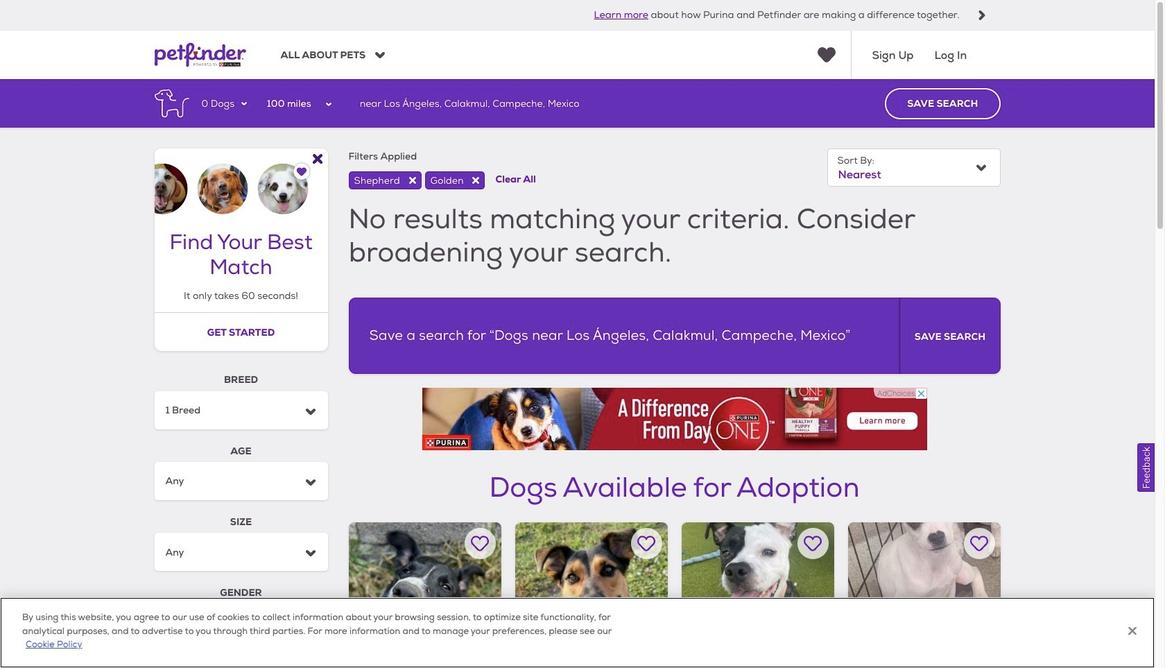 Task type: describe. For each thing, give the bounding box(es) containing it.
taz the great! , adoptable dog, young male german shepherd dog & german pinscher mix, fort myers beach, fl. image
[[515, 522, 668, 668]]

advertisement element
[[422, 388, 928, 450]]

duke, adoptable dog, young male retriever mix, jardines de san manuel, pue. image
[[349, 522, 501, 668]]

mr. stubbs, adoptable dog, puppy male beagle & dachshund mix, fort myers, fl. image
[[848, 522, 1001, 668]]



Task type: vqa. For each thing, say whether or not it's contained in the screenshot.
search terrier, kitten, etc. "text field" at the top left of page
no



Task type: locate. For each thing, give the bounding box(es) containing it.
petfinder home image
[[154, 31, 246, 79]]

potential dog matches image
[[154, 149, 328, 215]]

privacy alert dialog
[[0, 598, 1155, 668]]

jace, adoptable dog, adult male american bulldog mix, naples, fl. image
[[682, 522, 835, 668]]

main content
[[0, 79, 1155, 668]]



